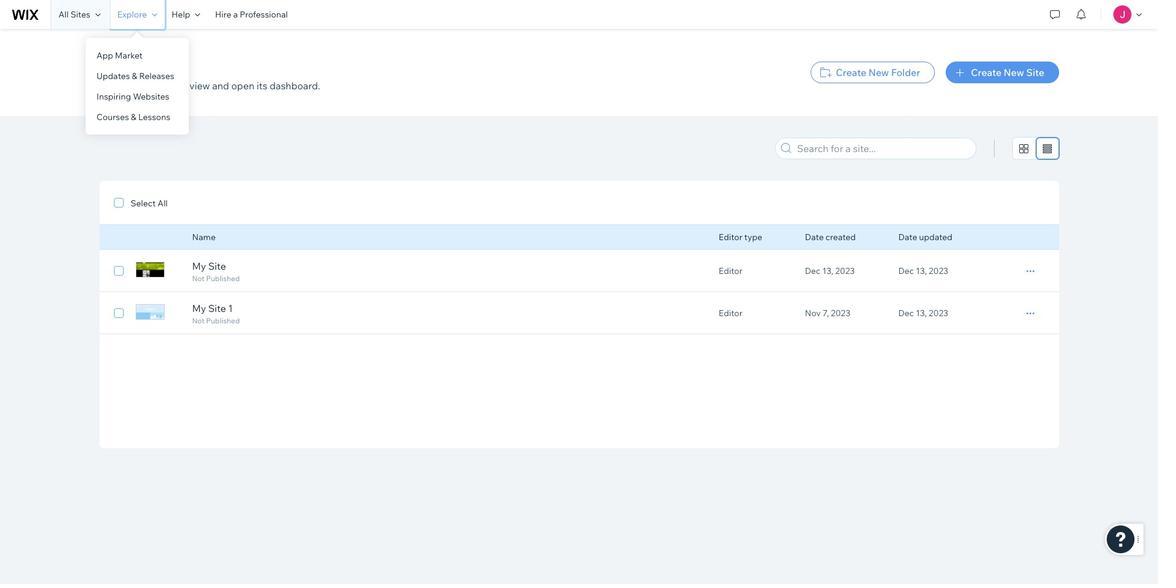 Task type: locate. For each thing, give the bounding box(es) containing it.
help
[[172, 9, 190, 20]]

create new site
[[972, 66, 1045, 78]]

0 horizontal spatial all
[[59, 9, 69, 20]]

dec 13, 2023
[[805, 266, 855, 276], [899, 266, 949, 276], [899, 308, 949, 319]]

releases
[[139, 71, 174, 81]]

0 vertical spatial a
[[233, 9, 238, 20]]

to
[[156, 80, 165, 92]]

create new folder
[[836, 66, 921, 78]]

not right my site 1 image
[[192, 316, 205, 325]]

1 my from the top
[[192, 260, 206, 272]]

editor
[[719, 232, 743, 243], [719, 266, 743, 276], [719, 308, 743, 319]]

my left 1
[[192, 302, 206, 314]]

& left site
[[132, 71, 137, 81]]

not inside my site 1 not published
[[192, 316, 205, 325]]

inspiring websites link
[[86, 86, 189, 107]]

my
[[192, 260, 206, 272], [192, 302, 206, 314]]

1 horizontal spatial sites
[[99, 49, 152, 76]]

my site image
[[136, 262, 164, 278]]

sites
[[71, 9, 90, 20], [99, 49, 152, 76]]

site inside my site 1 not published
[[208, 302, 226, 314]]

date for date updated
[[899, 232, 918, 243]]

date updated
[[899, 232, 953, 243]]

sites select a site to edit, view and open its dashboard.
[[99, 49, 320, 92]]

date
[[805, 232, 824, 243], [899, 232, 918, 243]]

None checkbox
[[114, 264, 123, 278]]

date left created
[[805, 232, 824, 243]]

1 vertical spatial a
[[130, 80, 135, 92]]

all
[[59, 9, 69, 20], [158, 198, 168, 209]]

1 horizontal spatial all
[[158, 198, 168, 209]]

courses & lessons
[[97, 112, 170, 123]]

2 editor from the top
[[719, 266, 743, 276]]

1 vertical spatial all
[[158, 198, 168, 209]]

published down 1
[[206, 316, 240, 325]]

lessons
[[138, 112, 170, 123]]

13,
[[823, 266, 834, 276], [916, 266, 928, 276], [916, 308, 928, 319]]

0 horizontal spatial select
[[99, 80, 128, 92]]

not
[[192, 274, 205, 283], [192, 316, 205, 325]]

site
[[1027, 66, 1045, 78], [208, 260, 226, 272], [208, 302, 226, 314]]

create new site button
[[946, 62, 1060, 83]]

updates & releases link
[[86, 66, 189, 86]]

inspiring websites
[[97, 91, 169, 102]]

3 editor from the top
[[719, 308, 743, 319]]

create inside 'button'
[[972, 66, 1002, 78]]

0 vertical spatial published
[[206, 274, 240, 283]]

my site 1 not published
[[192, 302, 240, 325]]

0 horizontal spatial a
[[130, 80, 135, 92]]

0 vertical spatial my
[[192, 260, 206, 272]]

create inside button
[[836, 66, 867, 78]]

date left updated
[[899, 232, 918, 243]]

select inside sites select a site to edit, view and open its dashboard.
[[99, 80, 128, 92]]

new
[[869, 66, 890, 78], [1004, 66, 1025, 78]]

nov
[[805, 308, 821, 319]]

1 new from the left
[[869, 66, 890, 78]]

1 horizontal spatial create
[[972, 66, 1002, 78]]

dec 13, 2023 for my site 1
[[899, 308, 949, 319]]

sites inside sites select a site to edit, view and open its dashboard.
[[99, 49, 152, 76]]

1 horizontal spatial new
[[1004, 66, 1025, 78]]

create
[[836, 66, 867, 78], [972, 66, 1002, 78]]

& inside courses & lessons link
[[131, 112, 136, 123]]

1 vertical spatial select
[[131, 198, 156, 209]]

select all
[[131, 198, 168, 209]]

0 horizontal spatial new
[[869, 66, 890, 78]]

0 horizontal spatial date
[[805, 232, 824, 243]]

0 vertical spatial select
[[99, 80, 128, 92]]

dec
[[805, 266, 821, 276], [899, 266, 915, 276], [899, 308, 915, 319]]

1 horizontal spatial a
[[233, 9, 238, 20]]

2023
[[836, 266, 855, 276], [929, 266, 949, 276], [831, 308, 851, 319], [929, 308, 949, 319]]

2 create from the left
[[972, 66, 1002, 78]]

0 vertical spatial not
[[192, 274, 205, 283]]

1 published from the top
[[206, 274, 240, 283]]

1 vertical spatial &
[[131, 112, 136, 123]]

1 vertical spatial site
[[208, 260, 226, 272]]

0 horizontal spatial create
[[836, 66, 867, 78]]

hire a professional link
[[208, 0, 295, 29]]

all sites
[[59, 9, 90, 20]]

a right hire at the top left
[[233, 9, 238, 20]]

dec for my site
[[899, 266, 915, 276]]

1 vertical spatial my
[[192, 302, 206, 314]]

1 vertical spatial not
[[192, 316, 205, 325]]

&
[[132, 71, 137, 81], [131, 112, 136, 123]]

my down 'name'
[[192, 260, 206, 272]]

1 create from the left
[[836, 66, 867, 78]]

my inside my site 1 not published
[[192, 302, 206, 314]]

site inside 'my site not published'
[[208, 260, 226, 272]]

& down inspiring websites
[[131, 112, 136, 123]]

new inside button
[[869, 66, 890, 78]]

1 not from the top
[[192, 274, 205, 283]]

help button
[[165, 0, 208, 29]]

dec 13, 2023 for my site
[[899, 266, 949, 276]]

1 vertical spatial sites
[[99, 49, 152, 76]]

0 vertical spatial &
[[132, 71, 137, 81]]

published up 1
[[206, 274, 240, 283]]

inspiring
[[97, 91, 131, 102]]

1 horizontal spatial select
[[131, 198, 156, 209]]

not inside 'my site not published'
[[192, 274, 205, 283]]

2 date from the left
[[899, 232, 918, 243]]

0 vertical spatial site
[[1027, 66, 1045, 78]]

editor for my site 1
[[719, 308, 743, 319]]

folder
[[892, 66, 921, 78]]

my inside 'my site not published'
[[192, 260, 206, 272]]

editor type
[[719, 232, 763, 243]]

a left site
[[130, 80, 135, 92]]

2 vertical spatial editor
[[719, 308, 743, 319]]

edit,
[[167, 80, 187, 92]]

2 not from the top
[[192, 316, 205, 325]]

websites
[[133, 91, 169, 102]]

1 vertical spatial editor
[[719, 266, 743, 276]]

None checkbox
[[114, 306, 123, 321]]

1 date from the left
[[805, 232, 824, 243]]

new inside 'button'
[[1004, 66, 1025, 78]]

a inside sites select a site to edit, view and open its dashboard.
[[130, 80, 135, 92]]

my for my site
[[192, 260, 206, 272]]

Select All checkbox
[[114, 196, 168, 210]]

select
[[99, 80, 128, 92], [131, 198, 156, 209]]

2 vertical spatial site
[[208, 302, 226, 314]]

0 vertical spatial all
[[59, 9, 69, 20]]

1 vertical spatial published
[[206, 316, 240, 325]]

& inside updates & releases 'link'
[[132, 71, 137, 81]]

0 horizontal spatial sites
[[71, 9, 90, 20]]

& for courses
[[131, 112, 136, 123]]

0 vertical spatial editor
[[719, 232, 743, 243]]

updates & releases
[[97, 71, 174, 81]]

1
[[228, 302, 233, 314]]

dec for my site 1
[[899, 308, 915, 319]]

not up my site 1 not published
[[192, 274, 205, 283]]

1 horizontal spatial date
[[899, 232, 918, 243]]

a
[[233, 9, 238, 20], [130, 80, 135, 92]]

2 published from the top
[[206, 316, 240, 325]]

2 my from the top
[[192, 302, 206, 314]]

2 new from the left
[[1004, 66, 1025, 78]]

nov 7, 2023
[[805, 308, 851, 319]]

published
[[206, 274, 240, 283], [206, 316, 240, 325]]



Task type: vqa. For each thing, say whether or not it's contained in the screenshot.
Promote a service at the left bottom
no



Task type: describe. For each thing, give the bounding box(es) containing it.
site for my site 1
[[208, 302, 226, 314]]

select inside 'checkbox'
[[131, 198, 156, 209]]

13, for my site
[[916, 266, 928, 276]]

courses & lessons link
[[86, 107, 189, 127]]

updated
[[920, 232, 953, 243]]

date for date created
[[805, 232, 824, 243]]

new for site
[[1004, 66, 1025, 78]]

create for create new folder
[[836, 66, 867, 78]]

create new folder button
[[811, 62, 935, 83]]

site for my site
[[208, 260, 226, 272]]

site
[[138, 80, 154, 92]]

1 editor from the top
[[719, 232, 743, 243]]

and
[[212, 80, 229, 92]]

Search for a site... field
[[794, 138, 973, 159]]

updates
[[97, 71, 130, 81]]

new for folder
[[869, 66, 890, 78]]

hire a professional
[[215, 9, 288, 20]]

hire
[[215, 9, 231, 20]]

open
[[231, 80, 255, 92]]

my for my site 1
[[192, 302, 206, 314]]

published inside my site 1 not published
[[206, 316, 240, 325]]

my site 1 image
[[136, 304, 164, 320]]

published inside 'my site not published'
[[206, 274, 240, 283]]

site inside 'button'
[[1027, 66, 1045, 78]]

courses
[[97, 112, 129, 123]]

7,
[[823, 308, 830, 319]]

& for updates
[[132, 71, 137, 81]]

created
[[826, 232, 856, 243]]

editor for my site
[[719, 266, 743, 276]]

explore
[[117, 9, 147, 20]]

my site not published
[[192, 260, 240, 283]]

13, for my site 1
[[916, 308, 928, 319]]

name
[[192, 232, 216, 243]]

its
[[257, 80, 268, 92]]

all inside 'checkbox'
[[158, 198, 168, 209]]

market
[[115, 50, 143, 61]]

dashboard.
[[270, 80, 320, 92]]

professional
[[240, 9, 288, 20]]

0 vertical spatial sites
[[71, 9, 90, 20]]

create for create new site
[[972, 66, 1002, 78]]

app market link
[[86, 45, 189, 66]]

app
[[97, 50, 113, 61]]

date created
[[805, 232, 856, 243]]

app market
[[97, 50, 143, 61]]

type
[[745, 232, 763, 243]]

view
[[190, 80, 210, 92]]



